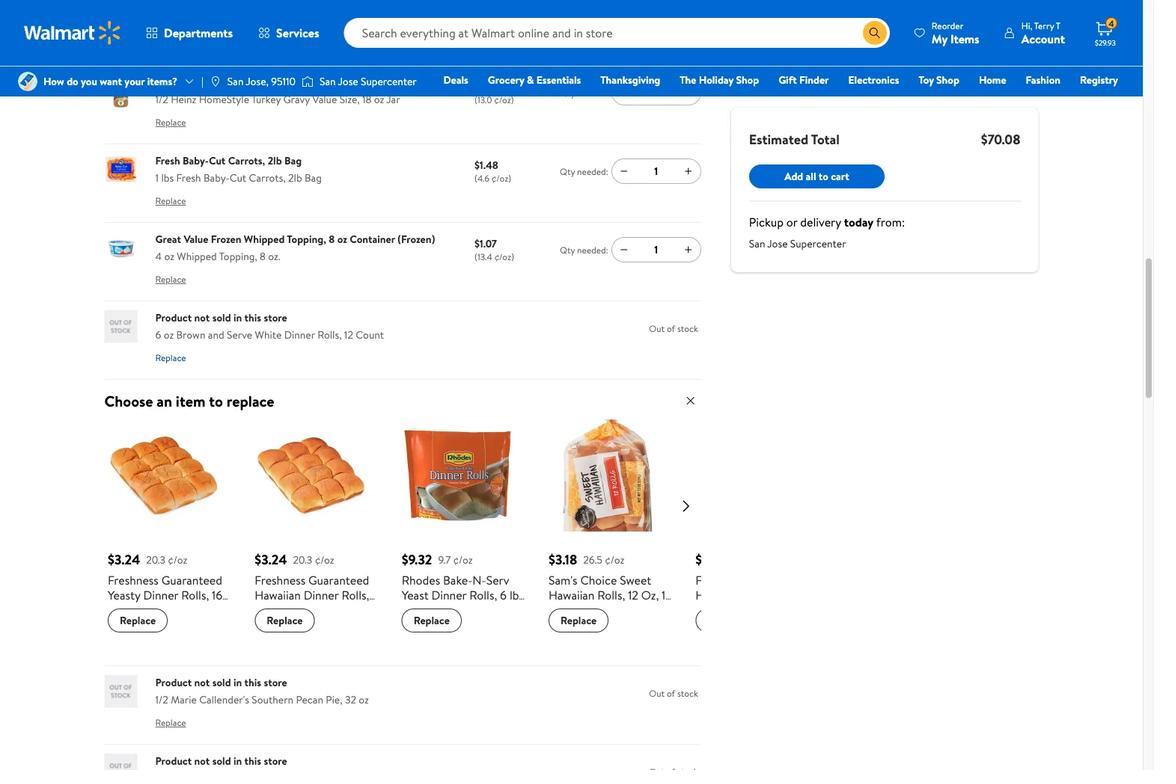 Task type: locate. For each thing, give the bounding box(es) containing it.
3 qty from the top
[[560, 165, 575, 178]]

fresh right fresh baby-cut carrots, 2lb bag image
[[155, 153, 180, 168]]

16 for freshness guaranteed hawaiian dinner rolls, 16 oz, 12 count
[[254, 603, 265, 619]]

in inside product not sold in this store 1/2 marie callender's southern pecan pie, 32 oz
[[233, 676, 242, 691]]

 image left how
[[18, 72, 37, 91]]

oz down (14
[[360, 75, 370, 89]]

1 vertical spatial bag
[[305, 171, 322, 186]]

homestyle down |
[[199, 92, 249, 107]]

rolls, inside $3.97 freshness guaranteed hard rolls, 16 oz, 12 count
[[724, 588, 751, 604]]

oz.
[[268, 250, 280, 264]]

2 needed: from the top
[[577, 87, 608, 99]]

4 up $29.93
[[1109, 17, 1114, 30]]

hawaiian inside '$3.24 20.3 ¢/oz freshness guaranteed hawaiian dinner rolls, 16 oz, 12 count replace'
[[254, 588, 300, 604]]

18 down san jose supercenter
[[362, 92, 372, 107]]

whipped up oz.
[[244, 232, 285, 247]]

qty needed: left 'decrease quantity fresh baby-cut carrots, 2lb bag-count, current quantity 1' image
[[560, 165, 608, 178]]

product group containing $3.18
[[548, 420, 674, 639]]

size,
[[324, 75, 345, 89], [340, 92, 360, 107]]

store
[[264, 311, 287, 325], [264, 676, 287, 691], [264, 755, 287, 769]]

value down san jose supercenter
[[312, 92, 337, 107]]

0 horizontal spatial 16
[[211, 588, 222, 604]]

white inside $9.32 9.7 ¢/oz rhodes bake-n-serv yeast dinner rolls, 6 lbs bag, 72 white dinner rolls (frozen)
[[442, 603, 473, 619]]

2 horizontal spatial freshness
[[695, 573, 746, 589]]

¢/oz)
[[492, 15, 512, 28], [494, 94, 514, 107], [492, 173, 511, 185], [494, 251, 514, 264]]

do
[[67, 74, 78, 89]]

¢/oz) inside $1.07 (13.4 ¢/oz)
[[494, 251, 514, 264]]

shop right holiday
[[736, 73, 759, 87]]

1 vertical spatial lbs
[[509, 588, 524, 604]]

not up brown
[[194, 311, 210, 325]]

4 needed: from the top
[[577, 244, 608, 257]]

freshness inside '$3.24 20.3 ¢/oz freshness guaranteed yeasty dinner rolls, 16 oz, 12 count replace'
[[107, 573, 158, 589]]

1 horizontal spatial 4
[[1109, 17, 1114, 30]]

0 vertical spatial white
[[255, 328, 282, 343]]

out
[[649, 322, 665, 335], [649, 688, 665, 700]]

t
[[1056, 19, 1061, 32]]

1 vertical spatial in
[[233, 676, 242, 691]]

8
[[329, 232, 335, 247], [260, 250, 266, 264]]

6 right the n- on the left bottom of the page
[[500, 588, 506, 604]]

1 right fresh baby-cut carrots, 2lb bag image
[[155, 171, 159, 186]]

3 qty needed: from the top
[[560, 165, 608, 178]]

sold inside product not sold in this store 1/2 marie callender's southern pecan pie, 32 oz
[[212, 676, 231, 691]]

toy
[[919, 73, 934, 87]]

1 horizontal spatial hawaiian
[[548, 588, 594, 604]]

choice
[[580, 573, 617, 589]]

0 horizontal spatial freshness
[[107, 573, 158, 589]]

store down southern
[[264, 755, 287, 769]]

1 lemons, 2 lb bag image from the top
[[104, 311, 137, 344]]

1 vertical spatial sold
[[212, 676, 231, 691]]

size, down san jose supercenter
[[340, 92, 360, 107]]

one
[[1003, 94, 1026, 108]]

16 inside $3.97 freshness guaranteed hard rolls, 16 oz, 12 count
[[754, 588, 765, 604]]

1/2 left 'marie'
[[155, 694, 168, 708]]

$1.07 (13.4 ¢/oz)
[[474, 237, 514, 264]]

qty left decrease quantity great value frozen whipped topping, 8 oz container (frozen)-count, current quantity 1 icon
[[560, 244, 575, 257]]

2 ¢/oz from the left
[[314, 553, 334, 568]]

not up 'marie'
[[194, 676, 210, 691]]

26.5
[[583, 553, 602, 568]]

1 horizontal spatial 6
[[500, 588, 506, 604]]

(frozen) right rolls
[[429, 618, 472, 634]]

(14
[[365, 14, 378, 29]]

qty left 'decrease quantity fresh baby-cut carrots, 2lb bag-count, current quantity 1' image
[[560, 165, 575, 178]]

rolls, inside '$3.24 20.3 ¢/oz freshness guaranteed hawaiian dinner rolls, 16 oz, 12 count replace'
[[341, 588, 369, 604]]

jose inside pickup or delivery today from: san jose supercenter
[[767, 237, 788, 251]]

(frozen)
[[398, 232, 435, 247], [429, 618, 472, 634]]

to right "all"
[[819, 169, 829, 184]]

0 vertical spatial 1/2
[[155, 14, 168, 29]]

fashion link
[[1019, 72, 1067, 88]]

¢/oz) right (4.6
[[492, 173, 511, 185]]

electronics
[[848, 73, 899, 87]]

2 horizontal spatial 16
[[754, 588, 765, 604]]

sam's choice sweet hawaiian rolls, 12 oz, 12 count image
[[548, 420, 661, 532]]

2 guaranteed from the left
[[308, 573, 369, 589]]

terry
[[1034, 19, 1054, 32]]

0 vertical spatial stock
[[677, 322, 698, 335]]

spray
[[226, 14, 251, 29]]

san left "jose,"
[[227, 74, 244, 89]]

1/2 down items?
[[155, 92, 168, 107]]

16 for freshness guaranteed yeasty dinner rolls, 16 oz, 12 count
[[211, 588, 222, 604]]

increase quantity heinz homestyle turkey gravy value size, 18 oz jar-count, current quantity 1 image
[[682, 87, 694, 99]]

2 out of stock from the top
[[649, 688, 698, 700]]

4 ¢/oz from the left
[[605, 553, 624, 568]]

replace button down 'marie'
[[155, 712, 186, 736]]

3 guaranteed from the left
[[749, 573, 810, 589]]

product for oz
[[155, 311, 192, 325]]

rolls, inside $9.32 9.7 ¢/oz rhodes bake-n-serv yeast dinner rolls, 6 lbs bag, 72 white dinner rolls (frozen)
[[469, 588, 497, 604]]

6 inside $9.32 9.7 ¢/oz rhodes bake-n-serv yeast dinner rolls, 6 lbs bag, 72 white dinner rolls (frozen)
[[500, 588, 506, 604]]

2 vertical spatial sold
[[212, 755, 231, 769]]

1 qty from the top
[[560, 8, 575, 21]]

0 vertical spatial sold
[[212, 311, 231, 325]]

needed:
[[577, 8, 608, 21], [577, 87, 608, 99], [577, 165, 608, 178], [577, 244, 608, 257]]

your
[[125, 74, 145, 89]]

in inside product not sold in this store 6 oz brown and serve white dinner rolls, 12 count
[[233, 311, 242, 325]]

freshness guaranteed hawaiian dinner rolls, 16 oz, 12 count image
[[254, 420, 367, 532]]

product not sold in this store 6 oz brown and serve white dinner rolls, 12 count
[[155, 311, 384, 343]]

$3.24 20.3 ¢/oz freshness guaranteed hawaiian dinner rolls, 16 oz, 12 count replace
[[254, 551, 369, 629]]

1 vertical spatial to
[[209, 391, 223, 412]]

not down 'marie'
[[194, 755, 210, 769]]

qty needed: left "decrease quantity ocean spray jellied cranberry sauce, 14 oz can-count, current quantity 1" image
[[560, 8, 608, 21]]

replace
[[155, 38, 186, 51], [155, 117, 186, 129], [155, 195, 186, 208], [155, 274, 186, 286], [155, 352, 186, 365], [119, 614, 155, 629], [266, 614, 302, 629], [413, 614, 449, 629], [560, 614, 596, 629], [155, 718, 186, 730]]

0 vertical spatial in
[[233, 311, 242, 325]]

gift
[[779, 73, 797, 87]]

decrease quantity ocean spray jellied cranberry sauce, 14 oz can-count, current quantity 1 image
[[618, 8, 630, 20]]

16 inside '$3.24 20.3 ¢/oz freshness guaranteed hawaiian dinner rolls, 16 oz, 12 count replace'
[[254, 603, 265, 619]]

0 vertical spatial (frozen)
[[398, 232, 435, 247]]

1 horizontal spatial 8
[[329, 232, 335, 247]]

1 vertical spatial lemons, 2 lb bag image
[[104, 676, 137, 709]]

add all to cart
[[785, 169, 849, 184]]

replace inside '$3.24 20.3 ¢/oz freshness guaranteed yeasty dinner rolls, 16 oz, 12 count replace'
[[119, 614, 155, 629]]

bag,
[[401, 603, 424, 619]]

1 horizontal spatial 2lb
[[288, 171, 302, 186]]

homestyle right items?
[[184, 75, 234, 89]]

topping, down frozen
[[219, 250, 257, 264]]

1 product from the top
[[155, 311, 192, 325]]

3 freshness from the left
[[695, 573, 746, 589]]

1/2 inside product not sold in this store 1/2 marie callender's southern pecan pie, 32 oz
[[155, 694, 168, 708]]

to
[[819, 169, 829, 184], [209, 391, 223, 412]]

qty right &
[[560, 87, 575, 99]]

serv
[[486, 573, 509, 589]]

0 vertical spatial homestyle
[[184, 75, 234, 89]]

1 horizontal spatial bag
[[305, 171, 322, 186]]

qty left "decrease quantity ocean spray jellied cranberry sauce, 14 oz can-count, current quantity 1" image
[[560, 8, 575, 21]]

1 horizontal spatial oz,
[[268, 603, 282, 619]]

1 ¢/oz from the left
[[168, 553, 187, 568]]

18
[[348, 75, 357, 89], [362, 92, 372, 107]]

3 product group from the left
[[401, 420, 527, 639]]

guaranteed for freshness guaranteed hawaiian dinner rolls, 16 oz, 12 count
[[308, 573, 369, 589]]

0 vertical spatial 8
[[329, 232, 335, 247]]

1 out from the top
[[649, 322, 665, 335]]

2 20.3 from the left
[[293, 553, 312, 568]]

¢/oz for sweet
[[605, 553, 624, 568]]

shop
[[736, 73, 759, 87], [936, 73, 959, 87]]

1 vertical spatial fresh
[[176, 171, 201, 186]]

replace down cans
[[155, 38, 186, 51]]

1 horizontal spatial $3.24
[[254, 551, 287, 570]]

¢/oz for n-
[[453, 553, 472, 568]]

0 vertical spatial product
[[155, 311, 192, 325]]

freshness inside '$3.24 20.3 ¢/oz freshness guaranteed hawaiian dinner rolls, 16 oz, 12 count replace'
[[254, 573, 305, 589]]

1 left increase quantity fresh baby-cut carrots, 2lb bag-count, current quantity 1 image
[[654, 164, 658, 179]]

count inside '$3.24 20.3 ¢/oz freshness guaranteed yeasty dinner rolls, 16 oz, 12 count replace'
[[138, 603, 170, 619]]

oz, inside '$3.24 20.3 ¢/oz freshness guaranteed hawaiian dinner rolls, 16 oz, 12 count replace'
[[268, 603, 282, 619]]

pie,
[[326, 694, 342, 708]]

$3.24 inside '$3.24 20.3 ¢/oz freshness guaranteed yeasty dinner rolls, 16 oz, 12 count replace'
[[107, 551, 140, 570]]

2 freshness from the left
[[254, 573, 305, 589]]

oz, inside '$3.24 20.3 ¢/oz freshness guaranteed yeasty dinner rolls, 16 oz, 12 count replace'
[[107, 603, 122, 619]]

jose,
[[246, 74, 269, 89]]

0 vertical spatial 4
[[1109, 17, 1114, 30]]

4 qty from the top
[[560, 244, 575, 257]]

0 vertical spatial of
[[667, 322, 675, 335]]

1 this from the top
[[244, 311, 261, 325]]

in down callender's
[[233, 755, 242, 769]]

2lb up great value frozen whipped topping, 8 oz container (frozen) link
[[288, 171, 302, 186]]

stock
[[677, 322, 698, 335], [677, 688, 698, 700]]

decrease quantity fresh baby-cut carrots, 2lb bag-count, current quantity 1 image
[[618, 166, 630, 178]]

1 store from the top
[[264, 311, 287, 325]]

today
[[844, 214, 874, 231]]

0 vertical spatial this
[[244, 311, 261, 325]]

lemons, 2 lb bag image left 'marie'
[[104, 676, 137, 709]]

1 hawaiian from the left
[[254, 588, 300, 604]]

0 horizontal spatial jar
[[372, 75, 386, 89]]

this inside product not sold in this store 1/2 marie callender's southern pecan pie, 32 oz
[[244, 676, 261, 691]]

1 horizontal spatial topping,
[[287, 232, 326, 247]]

guaranteed inside '$3.24 20.3 ¢/oz freshness guaranteed yeasty dinner rolls, 16 oz, 12 count replace'
[[161, 573, 222, 589]]

oz, for freshness guaranteed yeasty dinner rolls, 16 oz, 12 count
[[107, 603, 122, 619]]

$1.48
[[474, 158, 498, 173]]

4 product group from the left
[[548, 420, 674, 639]]

1 vertical spatial 18
[[362, 92, 372, 107]]

2 qty from the top
[[560, 87, 575, 99]]

how
[[43, 74, 64, 89]]

1 horizontal spatial jose
[[767, 237, 788, 251]]

2 store from the top
[[264, 676, 287, 691]]

supercenter inside pickup or delivery today from: san jose supercenter
[[790, 237, 846, 251]]

2 vertical spatial 1/2
[[155, 694, 168, 708]]

replace button down items?
[[155, 111, 186, 135]]

replace button
[[155, 33, 186, 57], [155, 111, 186, 135], [155, 190, 186, 214], [155, 268, 186, 292], [155, 347, 186, 371], [107, 609, 167, 633], [254, 609, 314, 633], [401, 609, 461, 633], [548, 609, 608, 633], [155, 712, 186, 736]]

an
[[157, 391, 172, 412]]

¢/oz inside $3.18 26.5 ¢/oz sam's choice sweet hawaiian rolls, 12 oz, 12 count replace
[[605, 553, 624, 568]]

0 horizontal spatial supercenter
[[361, 74, 417, 89]]

1 vertical spatial homestyle
[[199, 92, 249, 107]]

1 freshness from the left
[[107, 573, 158, 589]]

2lb down heinz homestyle turkey gravy value size, 18 oz jar 1/2 heinz homestyle turkey gravy value size, 18 oz jar
[[268, 153, 282, 168]]

not inside product not sold in this store 1/2 marie callender's southern pecan pie, 32 oz
[[194, 676, 210, 691]]

16 inside '$3.24 20.3 ¢/oz freshness guaranteed yeasty dinner rolls, 16 oz, 12 count replace'
[[211, 588, 222, 604]]

(frozen) right container
[[398, 232, 435, 247]]

1 left increase quantity heinz homestyle turkey gravy value size, 18 oz jar-count, current quantity 1 'image'
[[654, 86, 658, 100]]

2 horizontal spatial oz,
[[768, 588, 782, 604]]

0 horizontal spatial hawaiian
[[254, 588, 300, 604]]

qty needed: left decrease quantity great value frozen whipped topping, 8 oz container (frozen)-count, current quantity 1 icon
[[560, 244, 608, 257]]

replace down the 'yeasty'
[[119, 614, 155, 629]]

¢/oz) inside $1.48 (4.6 ¢/oz)
[[492, 173, 511, 185]]

2 in from the top
[[233, 676, 242, 691]]

20.3 for hawaiian
[[293, 553, 312, 568]]

add all to cart button
[[749, 165, 885, 189]]

lbs right fresh baby-cut carrots, 2lb bag image
[[161, 171, 174, 186]]

needed: for $2.34
[[577, 87, 608, 99]]

oz left container
[[337, 232, 347, 247]]

sam's
[[548, 573, 577, 589]]

my
[[932, 30, 948, 47]]

8 left container
[[329, 232, 335, 247]]

heinz right your in the left of the page
[[155, 75, 181, 89]]

¢/oz inside $9.32 9.7 ¢/oz rhodes bake-n-serv yeast dinner rolls, 6 lbs bag, 72 white dinner rolls (frozen)
[[453, 553, 472, 568]]

$3.97 freshness guaranteed hard rolls, 16 oz, 12 count
[[695, 551, 810, 619]]

4 qty needed: from the top
[[560, 244, 608, 257]]

0 horizontal spatial 18
[[348, 75, 357, 89]]

6 inside product not sold in this store 6 oz brown and serve white dinner rolls, 12 count
[[155, 328, 161, 343]]

jar down san jose supercenter
[[386, 92, 400, 107]]

count inside $3.18 26.5 ¢/oz sam's choice sweet hawaiian rolls, 12 oz, 12 count replace
[[548, 603, 581, 619]]

product up 'marie'
[[155, 676, 192, 691]]

needed: left decrease quantity great value frozen whipped topping, 8 oz container (frozen)-count, current quantity 1 icon
[[577, 244, 608, 257]]

not for brown
[[194, 311, 210, 325]]

sold up and
[[212, 311, 231, 325]]

this inside product not sold in this store 6 oz brown and serve white dinner rolls, 12 count
[[244, 311, 261, 325]]

Walmart Site-Wide search field
[[344, 18, 890, 48]]

replace button down yeast
[[401, 609, 461, 633]]

product inside product not sold in this store 6 oz brown and serve white dinner rolls, 12 count
[[155, 311, 192, 325]]

0 horizontal spatial shop
[[736, 73, 759, 87]]

not for callender's
[[194, 676, 210, 691]]

dinner inside '$3.24 20.3 ¢/oz freshness guaranteed yeasty dinner rolls, 16 oz, 12 count replace'
[[143, 588, 178, 604]]

20.3 inside '$3.24 20.3 ¢/oz freshness guaranteed yeasty dinner rolls, 16 oz, 12 count replace'
[[146, 553, 165, 568]]

3 product from the top
[[155, 755, 192, 769]]

jar
[[372, 75, 386, 89], [386, 92, 400, 107]]

pecan
[[296, 694, 323, 708]]

1 vertical spatial cut
[[230, 171, 246, 186]]

sold up callender's
[[212, 676, 231, 691]]

4 inside great value frozen whipped topping, 8 oz container (frozen) 4 oz whipped topping, 8 oz.
[[155, 250, 162, 264]]

1 vertical spatial 2lb
[[288, 171, 302, 186]]

replace up product not sold in this store 1/2 marie callender's southern pecan pie, 32 oz
[[266, 614, 302, 629]]

not inside product not sold in this store 6 oz brown and serve white dinner rolls, 12 count
[[194, 311, 210, 325]]

product inside product not sold in this store 1/2 marie callender's southern pecan pie, 32 oz
[[155, 676, 192, 691]]

¢/oz) down grocery
[[494, 94, 514, 107]]

2 horizontal spatial san
[[749, 237, 765, 251]]

2 qty needed: from the top
[[560, 87, 608, 99]]

stock for 1/2 marie callender's southern pecan pie, 32 oz
[[677, 688, 698, 700]]

product right lemons, 2 lb bag image
[[155, 755, 192, 769]]

not
[[194, 311, 210, 325], [194, 676, 210, 691], [194, 755, 210, 769]]

turkey down heinz homestyle turkey gravy value size, 18 oz jar link
[[251, 92, 281, 107]]

¢/oz) inside $2.34 (13.0 ¢/oz)
[[494, 94, 514, 107]]

lemons, 2 lb bag image left brown
[[104, 311, 137, 344]]

san down pickup
[[749, 237, 765, 251]]

replace down items?
[[155, 117, 186, 129]]

1 horizontal spatial jar
[[386, 92, 400, 107]]

supercenter down "can)"
[[361, 74, 417, 89]]

1 horizontal spatial 20.3
[[293, 553, 312, 568]]

¢/oz inside '$3.24 20.3 ¢/oz freshness guaranteed yeasty dinner rolls, 16 oz, 12 count replace'
[[168, 553, 187, 568]]

the holiday shop link
[[673, 72, 766, 88]]

1 1/2 from the top
[[155, 14, 168, 29]]

in up callender's
[[233, 676, 242, 691]]

to right 'item'
[[209, 391, 223, 412]]

product group
[[107, 420, 233, 639], [254, 420, 380, 639], [401, 420, 527, 639], [548, 420, 674, 639], [695, 420, 821, 639]]

3 ¢/oz from the left
[[453, 553, 472, 568]]

2 stock from the top
[[677, 688, 698, 700]]

walmart+ link
[[1067, 93, 1125, 109]]

0 horizontal spatial cut
[[209, 153, 226, 168]]

1
[[654, 7, 658, 22], [654, 86, 658, 100], [654, 164, 658, 179], [155, 171, 159, 186], [654, 243, 658, 258]]

decrease quantity heinz homestyle turkey gravy value size, 18 oz jar-count, current quantity 1 image
[[618, 87, 630, 99]]

replace button down the 'yeasty'
[[107, 609, 167, 633]]

shop right "toy"
[[936, 73, 959, 87]]

value right '95110'
[[297, 75, 322, 89]]

1 vertical spatial 8
[[260, 250, 266, 264]]

1 inside fresh baby-cut carrots, 2lb bag 1 lbs fresh baby-cut carrots, 2lb bag
[[155, 171, 159, 186]]

rolls, inside $3.18 26.5 ¢/oz sam's choice sweet hawaiian rolls, 12 oz, 12 count replace
[[597, 588, 625, 604]]

 image right |
[[209, 76, 221, 88]]

2 vertical spatial in
[[233, 755, 242, 769]]

$3.24 inside '$3.24 20.3 ¢/oz freshness guaranteed hawaiian dinner rolls, 16 oz, 12 count replace'
[[254, 551, 287, 570]]

deals
[[443, 73, 468, 87]]

gift finder
[[779, 73, 829, 87]]

1 20.3 from the left
[[146, 553, 165, 568]]

2 this from the top
[[244, 676, 261, 691]]

oz inside product not sold in this store 1/2 marie callender's southern pecan pie, 32 oz
[[359, 694, 369, 708]]

0 horizontal spatial 2lb
[[268, 153, 282, 168]]

1 horizontal spatial lbs
[[509, 588, 524, 604]]

qty needed: for $1.48
[[560, 165, 608, 178]]

0 horizontal spatial  image
[[18, 72, 37, 91]]

1 vertical spatial (frozen)
[[429, 618, 472, 634]]

0 horizontal spatial white
[[255, 328, 282, 343]]

3 needed: from the top
[[577, 165, 608, 178]]

2 vertical spatial product
[[155, 755, 192, 769]]

1 of from the top
[[667, 322, 675, 335]]

0 vertical spatial 6
[[155, 328, 161, 343]]

2 out from the top
[[649, 688, 665, 700]]

stock for 6 oz brown and serve white dinner rolls, 12 count
[[677, 322, 698, 335]]

2 of from the top
[[667, 688, 675, 700]]

1 vertical spatial store
[[264, 676, 287, 691]]

lbs inside fresh baby-cut carrots, 2lb bag 1 lbs fresh baby-cut carrots, 2lb bag
[[161, 171, 174, 186]]

2 vertical spatial this
[[244, 755, 261, 769]]

1 not from the top
[[194, 311, 210, 325]]

brown
[[176, 328, 205, 343]]

0 horizontal spatial san
[[227, 74, 244, 89]]

2 hawaiian from the left
[[548, 588, 594, 604]]

1 horizontal spatial 16
[[254, 603, 265, 619]]

¢/oz inside '$3.24 20.3 ¢/oz freshness guaranteed hawaiian dinner rolls, 16 oz, 12 count replace'
[[314, 553, 334, 568]]

san jose supercenter
[[320, 74, 417, 89]]

bag down heinz homestyle turkey gravy value size, 18 oz jar 1/2 heinz homestyle turkey gravy value size, 18 oz jar
[[284, 153, 302, 168]]

1 vertical spatial whipped
[[177, 250, 217, 264]]

1 needed: from the top
[[577, 8, 608, 21]]

heinz
[[155, 75, 181, 89], [171, 92, 196, 107]]

5 product group from the left
[[695, 420, 821, 639]]

18 down "sauce,"
[[348, 75, 357, 89]]

¢/oz) for $1.07
[[494, 251, 514, 264]]

1 horizontal spatial shop
[[936, 73, 959, 87]]

lemons, 2 lb bag image
[[104, 311, 137, 344], [104, 676, 137, 709]]

homestyle
[[184, 75, 234, 89], [199, 92, 249, 107]]

(13.0
[[474, 94, 492, 107]]

store inside product not sold in this store 6 oz brown and serve white dinner rolls, 12 count
[[264, 311, 287, 325]]

0 horizontal spatial guaranteed
[[161, 573, 222, 589]]

$9.32
[[401, 551, 432, 570]]

0 vertical spatial topping,
[[287, 232, 326, 247]]

3 store from the top
[[264, 755, 287, 769]]

lbs right serv
[[509, 588, 524, 604]]

 image for san
[[209, 76, 221, 88]]

replace button down sam's
[[548, 609, 608, 633]]

bake-
[[443, 573, 472, 589]]

replace button down brown
[[155, 347, 186, 371]]

oz,
[[641, 588, 658, 604]]

guaranteed inside '$3.24 20.3 ¢/oz freshness guaranteed hawaiian dinner rolls, 16 oz, 12 count replace'
[[308, 573, 369, 589]]

(frozen) inside $9.32 9.7 ¢/oz rhodes bake-n-serv yeast dinner rolls, 6 lbs bag, 72 white dinner rolls (frozen)
[[429, 618, 472, 634]]

0 vertical spatial lbs
[[161, 171, 174, 186]]

replace down brown
[[155, 352, 186, 365]]

replace down sam's
[[560, 614, 596, 629]]

total
[[811, 130, 840, 149]]

carrots,
[[228, 153, 265, 168], [249, 171, 286, 186]]

increase quantity ocean spray jellied cranberry sauce, 14 oz can-count, current quantity 1 image
[[682, 8, 694, 20]]

1 for $1.48
[[654, 164, 658, 179]]

&
[[527, 73, 534, 87]]

$3.24
[[107, 551, 140, 570], [254, 551, 287, 570]]

1 vertical spatial jose
[[767, 237, 788, 251]]

1 vertical spatial white
[[442, 603, 473, 619]]

1 vertical spatial 6
[[500, 588, 506, 604]]

1 vertical spatial 1/2
[[155, 92, 168, 107]]

san right '95110'
[[320, 74, 336, 89]]

oz right 32
[[359, 694, 369, 708]]

0 vertical spatial value
[[297, 75, 322, 89]]

0 horizontal spatial 4
[[155, 250, 162, 264]]

1 vertical spatial supercenter
[[790, 237, 846, 251]]

whipped down great
[[177, 250, 217, 264]]

great
[[155, 232, 181, 247]]

1 horizontal spatial  image
[[209, 76, 221, 88]]

store for pecan
[[264, 676, 287, 691]]

add
[[785, 169, 803, 184]]

needed: for $1.48
[[577, 165, 608, 178]]

departments button
[[133, 15, 246, 51]]

supercenter down the delivery
[[790, 237, 846, 251]]

|
[[201, 74, 203, 89]]

0 horizontal spatial oz,
[[107, 603, 122, 619]]

0 vertical spatial bag
[[284, 153, 302, 168]]

topping, left container
[[287, 232, 326, 247]]

1 in from the top
[[233, 311, 242, 325]]

2 not from the top
[[194, 676, 210, 691]]

72
[[427, 603, 439, 619]]

in up serve
[[233, 311, 242, 325]]

0 vertical spatial out
[[649, 322, 665, 335]]

 image
[[18, 72, 37, 91], [209, 76, 221, 88]]

¢/oz for yeasty
[[168, 553, 187, 568]]

this for and
[[244, 311, 261, 325]]

¢/oz) for $1.48
[[492, 173, 511, 185]]

1 horizontal spatial cut
[[230, 171, 246, 186]]

1 stock from the top
[[677, 322, 698, 335]]

2 lemons, 2 lb bag image from the top
[[104, 676, 137, 709]]

$29.93
[[1095, 37, 1116, 48]]

topping,
[[287, 232, 326, 247], [219, 250, 257, 264]]

supercenter
[[361, 74, 417, 89], [790, 237, 846, 251]]

2 vertical spatial value
[[184, 232, 208, 247]]

san for san jose supercenter
[[320, 74, 336, 89]]

¢/oz
[[168, 553, 187, 568], [314, 553, 334, 568], [453, 553, 472, 568], [605, 553, 624, 568]]

2 sold from the top
[[212, 676, 231, 691]]

value right great
[[184, 232, 208, 247]]

3 1/2 from the top
[[155, 694, 168, 708]]

count inside $3.97 freshness guaranteed hard rolls, 16 oz, 12 count
[[695, 603, 727, 619]]

this up southern
[[244, 676, 261, 691]]

needed: left 'decrease quantity fresh baby-cut carrots, 2lb bag-count, current quantity 1' image
[[577, 165, 608, 178]]

rolls, inside '$3.24 20.3 ¢/oz freshness guaranteed yeasty dinner rolls, 16 oz, 12 count replace'
[[181, 588, 209, 604]]

0 vertical spatial out of stock
[[649, 322, 698, 335]]

sold down callender's
[[212, 755, 231, 769]]

6
[[155, 328, 161, 343], [500, 588, 506, 604]]

1 sold from the top
[[212, 311, 231, 325]]

12 inside '$3.24 20.3 ¢/oz freshness guaranteed hawaiian dinner rolls, 16 oz, 12 count replace'
[[285, 603, 295, 619]]

 image for how
[[18, 72, 37, 91]]

count inside '$3.24 20.3 ¢/oz freshness guaranteed hawaiian dinner rolls, 16 oz, 12 count replace'
[[298, 603, 331, 619]]

oz down great
[[164, 250, 174, 264]]

to inside button
[[819, 169, 829, 184]]

0 vertical spatial lemons, 2 lb bag image
[[104, 311, 137, 344]]

fresh down fresh baby-cut carrots, 2lb bag link
[[176, 171, 201, 186]]

store down oz.
[[264, 311, 287, 325]]

1 right decrease quantity great value frozen whipped topping, 8 oz container (frozen)-count, current quantity 1 icon
[[654, 243, 658, 258]]

oz inside product not sold in this store 6 oz brown and serve white dinner rolls, 12 count
[[164, 328, 174, 343]]

bag up great value frozen whipped topping, 8 oz container (frozen) link
[[305, 171, 322, 186]]

oz down san jose supercenter
[[374, 92, 384, 107]]

qty for $2.34
[[560, 87, 575, 99]]

2 1/2 from the top
[[155, 92, 168, 107]]

heinz down items?
[[171, 92, 196, 107]]

sweet
[[619, 573, 651, 589]]

20.3 inside '$3.24 20.3 ¢/oz freshness guaranteed hawaiian dinner rolls, 16 oz, 12 count replace'
[[293, 553, 312, 568]]

account
[[1021, 30, 1065, 47]]

1 $3.24 from the left
[[107, 551, 140, 570]]

this down southern
[[244, 755, 261, 769]]

0 vertical spatial cut
[[209, 153, 226, 168]]

bag
[[284, 153, 302, 168], [305, 171, 322, 186]]

great value frozen whipped topping, 8 oz container (frozen) 4 oz whipped topping, 8 oz.
[[155, 232, 435, 264]]

1 guaranteed from the left
[[161, 573, 222, 589]]

qty needed: left decrease quantity heinz homestyle turkey gravy value size, 18 oz jar-count, current quantity 1 'icon'
[[560, 87, 608, 99]]

1 out of stock from the top
[[649, 322, 698, 335]]

0 horizontal spatial 20.3
[[146, 553, 165, 568]]

1 horizontal spatial supercenter
[[790, 237, 846, 251]]

in for and
[[233, 311, 242, 325]]

grocery & essentials
[[488, 73, 581, 87]]

product not sold in this store 1/2 marie callender's southern pecan pie, 32 oz
[[155, 676, 369, 708]]

3 sold from the top
[[212, 755, 231, 769]]

items
[[950, 30, 980, 47]]

out of stock for 6 oz brown and serve white dinner rolls, 12 count
[[649, 322, 698, 335]]

1 qty needed: from the top
[[560, 8, 608, 21]]

southern
[[252, 694, 293, 708]]

2 $3.24 from the left
[[254, 551, 287, 570]]

2 horizontal spatial guaranteed
[[749, 573, 810, 589]]

sold inside product not sold in this store 6 oz brown and serve white dinner rolls, 12 count
[[212, 311, 231, 325]]

store inside product not sold in this store 1/2 marie callender's southern pecan pie, 32 oz
[[264, 676, 287, 691]]

2 product from the top
[[155, 676, 192, 691]]

value inside great value frozen whipped topping, 8 oz container (frozen) 4 oz whipped topping, 8 oz.
[[184, 232, 208, 247]]

(frozen) inside great value frozen whipped topping, 8 oz container (frozen) 4 oz whipped topping, 8 oz.
[[398, 232, 435, 247]]

 image
[[302, 74, 314, 89]]

1 horizontal spatial whipped
[[244, 232, 285, 247]]

of for 1/2 marie callender's southern pecan pie, 32 oz
[[667, 688, 675, 700]]

oz
[[381, 14, 391, 29], [360, 75, 370, 89], [374, 92, 384, 107], [337, 232, 347, 247], [164, 250, 174, 264], [164, 328, 174, 343], [359, 694, 369, 708]]



Task type: describe. For each thing, give the bounding box(es) containing it.
home link
[[972, 72, 1013, 88]]

$3.18
[[548, 551, 577, 570]]

out for 1/2 marie callender's southern pecan pie, 32 oz
[[649, 688, 665, 700]]

qty for $1.07
[[560, 244, 575, 257]]

close items to replace image
[[685, 395, 697, 407]]

out for 6 oz brown and serve white dinner rolls, 12 count
[[649, 322, 665, 335]]

or
[[786, 214, 798, 231]]

rolls
[[401, 618, 426, 634]]

estimated total
[[749, 130, 840, 149]]

pickup
[[749, 214, 784, 231]]

count inside product not sold in this store 6 oz brown and serve white dinner rolls, 12 count
[[356, 328, 384, 343]]

rhodes bake-n-serv yeast dinner rolls, 6 lbs bag, 72 white dinner rolls (frozen) image
[[401, 420, 514, 532]]

2 product group from the left
[[254, 420, 380, 639]]

$1.48 (4.6 ¢/oz)
[[474, 158, 511, 185]]

1 vertical spatial carrots,
[[249, 171, 286, 186]]

n-
[[472, 573, 486, 589]]

deals link
[[437, 72, 475, 88]]

serve
[[227, 328, 252, 343]]

0 vertical spatial size,
[[324, 75, 345, 89]]

3 not from the top
[[194, 755, 210, 769]]

¢/oz) for $2.34
[[494, 94, 514, 107]]

product group containing $3.97
[[695, 420, 821, 639]]

store for serve
[[264, 311, 287, 325]]

jellied
[[253, 14, 282, 29]]

freshness for yeasty
[[107, 573, 158, 589]]

one debit link
[[997, 93, 1061, 109]]

product group containing $9.32
[[401, 420, 527, 639]]

finder
[[799, 73, 829, 87]]

qty needed: for $2.34
[[560, 87, 608, 99]]

oz, for freshness guaranteed hawaiian dinner rolls, 16 oz, 12 count
[[268, 603, 282, 619]]

replace button down great
[[155, 268, 186, 292]]

services
[[276, 25, 319, 41]]

holiday
[[699, 73, 734, 87]]

the
[[680, 73, 696, 87]]

9.7
[[438, 553, 450, 568]]

$9.32 9.7 ¢/oz rhodes bake-n-serv yeast dinner rolls, 6 lbs bag, 72 white dinner rolls (frozen)
[[401, 551, 524, 634]]

(4.6
[[474, 173, 489, 185]]

container
[[350, 232, 395, 247]]

great value frozen whipped topping, 8 oz container (frozen) link
[[155, 232, 435, 247]]

rolls, inside product not sold in this store 6 oz brown and serve white dinner rolls, 12 count
[[317, 328, 342, 343]]

needed: for $1.07
[[577, 244, 608, 257]]

from:
[[876, 214, 905, 231]]

2 shop from the left
[[936, 73, 959, 87]]

decrease quantity great value frozen whipped topping, 8 oz container (frozen)-count, current quantity 1 image
[[618, 244, 630, 256]]

lemons, 2 lb bag image for 1/2
[[104, 676, 137, 709]]

count for yeasty
[[138, 603, 170, 619]]

item
[[176, 391, 205, 412]]

1 shop from the left
[[736, 73, 759, 87]]

1 vertical spatial gravy
[[283, 92, 310, 107]]

replace inside '$3.24 20.3 ¢/oz freshness guaranteed hawaiian dinner rolls, 16 oz, 12 count replace'
[[266, 614, 302, 629]]

thanksgiving
[[600, 73, 660, 87]]

reorder
[[932, 19, 963, 32]]

callender's
[[199, 694, 249, 708]]

1 product group from the left
[[107, 420, 233, 639]]

san for san jose, 95110
[[227, 74, 244, 89]]

oz right (14
[[381, 14, 391, 29]]

heinz homestyle turkey gravy value size, 18 oz jar image
[[104, 75, 137, 108]]

next slide for items to replace list image
[[671, 492, 701, 522]]

replace inside $3.18 26.5 ¢/oz sam's choice sweet hawaiian rolls, 12 oz, 12 count replace
[[560, 614, 596, 629]]

thanksgiving link
[[594, 72, 667, 88]]

replace down yeast
[[413, 614, 449, 629]]

replace button up great
[[155, 190, 186, 214]]

12 inside '$3.24 20.3 ¢/oz freshness guaranteed yeasty dinner rolls, 16 oz, 12 count replace'
[[125, 603, 135, 619]]

services button
[[246, 15, 332, 51]]

1 vertical spatial value
[[312, 92, 337, 107]]

san inside pickup or delivery today from: san jose supercenter
[[749, 237, 765, 251]]

0 horizontal spatial bag
[[284, 153, 302, 168]]

hi,
[[1021, 19, 1032, 32]]

(13.4
[[474, 251, 492, 264]]

count for sweet
[[548, 603, 581, 619]]

0 horizontal spatial 8
[[260, 250, 266, 264]]

sold for callender's
[[212, 676, 231, 691]]

0 vertical spatial baby-
[[183, 153, 209, 168]]

dinner inside product not sold in this store 6 oz brown and serve white dinner rolls, 12 count
[[284, 328, 315, 343]]

guaranteed for freshness guaranteed yeasty dinner rolls, 16 oz, 12 count
[[161, 573, 222, 589]]

1 vertical spatial heinz
[[171, 92, 196, 107]]

$1.07
[[474, 237, 497, 251]]

lemons, 2 lb bag image for 6
[[104, 311, 137, 344]]

cans
[[171, 14, 191, 29]]

$3.97
[[695, 551, 726, 570]]

replace up great
[[155, 195, 186, 208]]

0 vertical spatial fresh
[[155, 153, 180, 168]]

guaranteed inside $3.97 freshness guaranteed hard rolls, 16 oz, 12 count
[[749, 573, 810, 589]]

choose
[[104, 391, 153, 412]]

increase quantity fresh baby-cut carrots, 2lb bag-count, current quantity 1 image
[[682, 166, 694, 178]]

gift finder link
[[772, 72, 836, 88]]

$3.24 for freshness guaranteed hawaiian dinner rolls, 16 oz, 12 count
[[254, 551, 287, 570]]

of for 6 oz brown and serve white dinner rolls, 12 count
[[667, 322, 675, 335]]

in for southern
[[233, 676, 242, 691]]

12 inside $3.97 freshness guaranteed hard rolls, 16 oz, 12 count
[[785, 588, 795, 604]]

32
[[345, 694, 356, 708]]

sauce,
[[333, 14, 362, 29]]

1 vertical spatial size,
[[340, 92, 360, 107]]

0 horizontal spatial whipped
[[177, 250, 217, 264]]

(14.1
[[474, 15, 490, 28]]

want
[[100, 74, 122, 89]]

and
[[208, 328, 224, 343]]

0 vertical spatial heinz
[[155, 75, 181, 89]]

toy shop link
[[912, 72, 966, 88]]

qty needed: for $1.07
[[560, 244, 608, 257]]

0 vertical spatial turkey
[[236, 75, 266, 89]]

0 vertical spatial supercenter
[[361, 74, 417, 89]]

search icon image
[[869, 27, 881, 39]]

0 vertical spatial gravy
[[268, 75, 295, 89]]

3 this from the top
[[244, 755, 261, 769]]

fresh baby-cut carrots, 2lb bag image
[[104, 153, 137, 186]]

0 horizontal spatial to
[[209, 391, 223, 412]]

walmart image
[[24, 21, 121, 45]]

great value frozen whipped topping, 8 oz container (frozen) image
[[104, 232, 137, 265]]

$2.34
[[474, 79, 500, 94]]

all
[[806, 169, 816, 184]]

3 in from the top
[[233, 755, 242, 769]]

this for southern
[[244, 676, 261, 691]]

¢/oz for hawaiian
[[314, 553, 334, 568]]

1/2 inside heinz homestyle turkey gravy value size, 18 oz jar 1/2 heinz homestyle turkey gravy value size, 18 oz jar
[[155, 92, 168, 107]]

marie
[[171, 694, 197, 708]]

how do you want your items?
[[43, 74, 177, 89]]

0 vertical spatial carrots,
[[228, 153, 265, 168]]

yeast
[[401, 588, 428, 604]]

product for marie
[[155, 676, 192, 691]]

freshness for hawaiian
[[254, 573, 305, 589]]

hi, terry t account
[[1021, 19, 1065, 47]]

fresh baby-cut carrots, 2lb bag 1 lbs fresh baby-cut carrots, 2lb bag
[[155, 153, 322, 186]]

electronics link
[[842, 72, 906, 88]]

replace button up product not sold in this store 1/2 marie callender's southern pecan pie, 32 oz
[[254, 609, 314, 633]]

heinz homestyle turkey gravy value size, 18 oz jar link
[[155, 75, 386, 89]]

qty for $1.48
[[560, 165, 575, 178]]

toy shop
[[919, 73, 959, 87]]

you
[[81, 74, 97, 89]]

freshness guaranteed yeasty dinner rolls, 16 oz, 12 count image
[[107, 420, 220, 532]]

Search search field
[[344, 18, 890, 48]]

$3.18 26.5 ¢/oz sam's choice sweet hawaiian rolls, 12 oz, 12 count replace
[[548, 551, 672, 629]]

0 vertical spatial jose
[[338, 74, 358, 89]]

white inside product not sold in this store 6 oz brown and serve white dinner rolls, 12 count
[[255, 328, 282, 343]]

essentials
[[537, 73, 581, 87]]

1 for $2.34
[[654, 86, 658, 100]]

$2.34 (13.0 ¢/oz)
[[474, 79, 514, 107]]

(14.1 ¢/oz)
[[474, 15, 512, 28]]

reorder my items
[[932, 19, 980, 47]]

increase quantity great value frozen whipped topping, 8 oz container (frozen)-count, current quantity 1 image
[[682, 244, 694, 256]]

replace down great
[[155, 274, 186, 286]]

out of stock for 1/2 marie callender's southern pecan pie, 32 oz
[[649, 688, 698, 700]]

heinz homestyle turkey gravy value size, 18 oz jar 1/2 heinz homestyle turkey gravy value size, 18 oz jar
[[155, 75, 400, 107]]

items?
[[147, 74, 177, 89]]

sold for brown
[[212, 311, 231, 325]]

replace button down cans
[[155, 33, 186, 57]]

1 vertical spatial turkey
[[251, 92, 281, 107]]

ocean
[[193, 14, 223, 29]]

count for hawaiian
[[298, 603, 331, 619]]

product not sold in this store
[[155, 755, 287, 769]]

oz, inside $3.97 freshness guaranteed hard rolls, 16 oz, 12 count
[[768, 588, 782, 604]]

$3.24 for freshness guaranteed yeasty dinner rolls, 16 oz, 12 count
[[107, 551, 140, 570]]

1 for $1.07
[[654, 243, 658, 258]]

cart
[[831, 169, 849, 184]]

20.3 for yeasty
[[146, 553, 165, 568]]

san jose, 95110
[[227, 74, 296, 89]]

cranberry
[[284, 14, 331, 29]]

pickup or delivery today from: san jose supercenter
[[749, 214, 905, 251]]

estimated
[[749, 130, 808, 149]]

dinner inside '$3.24 20.3 ¢/oz freshness guaranteed hawaiian dinner rolls, 16 oz, 12 count replace'
[[303, 588, 338, 604]]

replace down 'marie'
[[155, 718, 186, 730]]

choose an item to replace
[[104, 391, 274, 412]]

registry
[[1080, 73, 1118, 87]]

ocean spray jellied cranberry sauce, 14 oz can image
[[104, 0, 137, 29]]

lemons, 2 lb bag image
[[104, 755, 137, 771]]

12 inside product not sold in this store 6 oz brown and serve white dinner rolls, 12 count
[[344, 328, 353, 343]]

1 vertical spatial baby-
[[203, 171, 230, 186]]

1 vertical spatial jar
[[386, 92, 400, 107]]

fashion
[[1026, 73, 1061, 87]]

¢/oz) right (14.1 at the left top of the page
[[492, 15, 512, 28]]

1 vertical spatial topping,
[[219, 250, 257, 264]]

hawaiian inside $3.18 26.5 ¢/oz sam's choice sweet hawaiian rolls, 12 oz, 12 count replace
[[548, 588, 594, 604]]

1 right "decrease quantity ocean spray jellied cranberry sauce, 14 oz can-count, current quantity 1" image
[[654, 7, 658, 22]]

fresh baby-cut carrots, 2lb bag link
[[155, 153, 302, 168]]

1 horizontal spatial 18
[[362, 92, 372, 107]]

lbs inside $9.32 9.7 ¢/oz rhodes bake-n-serv yeast dinner rolls, 6 lbs bag, 72 white dinner rolls (frozen)
[[509, 588, 524, 604]]

freshness inside $3.97 freshness guaranteed hard rolls, 16 oz, 12 count
[[695, 573, 746, 589]]



Task type: vqa. For each thing, say whether or not it's contained in the screenshot.


